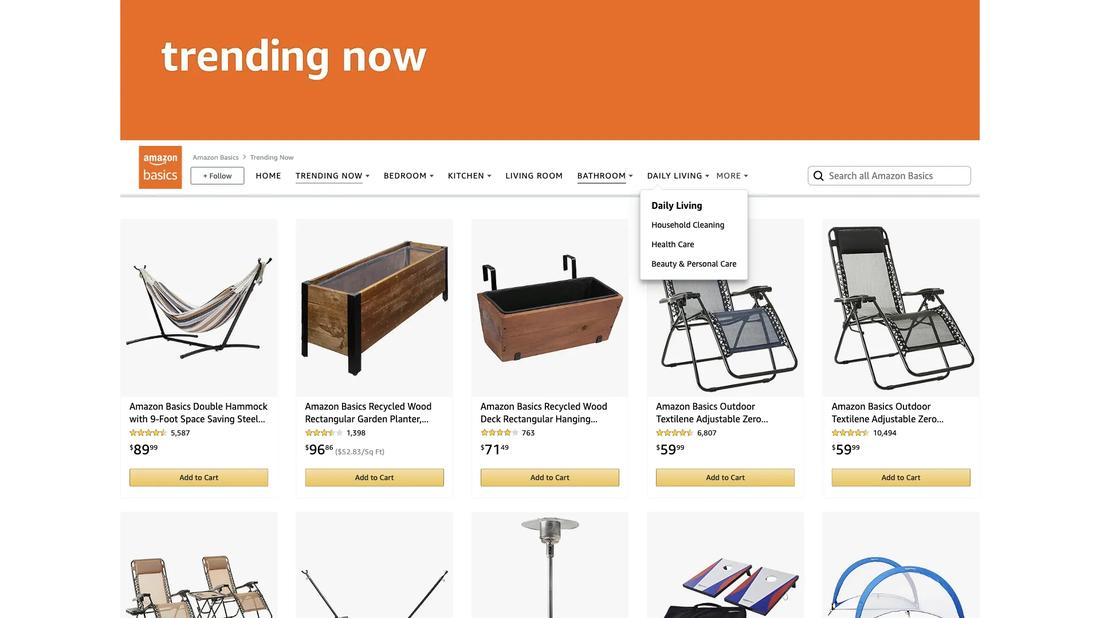 Task type: locate. For each thing, give the bounding box(es) containing it.
0 horizontal spatial 59
[[660, 441, 676, 458]]

49
[[501, 443, 509, 451]]

2 $ 59 99 from the left
[[832, 441, 860, 458]]

59 for 6,807
[[660, 441, 676, 458]]

$ inside $ 71 49
[[481, 443, 485, 451]]

99
[[150, 443, 158, 451], [676, 443, 684, 451], [852, 443, 860, 451]]

0 horizontal spatial $ 59 99
[[656, 441, 684, 458]]

1 99 from the left
[[150, 443, 158, 451]]

3 99 from the left
[[852, 443, 860, 451]]

0 horizontal spatial 99
[[150, 443, 158, 451]]

10,494
[[873, 429, 897, 438]]

96
[[309, 441, 325, 458]]

$ 89 99
[[130, 441, 158, 458]]

/
[[361, 448, 365, 457]]

1 59 from the left
[[660, 441, 676, 458]]

1,398
[[346, 429, 366, 438]]

amazon basics link
[[193, 153, 239, 161]]

1 horizontal spatial 59
[[836, 441, 852, 458]]

(
[[335, 448, 338, 457]]

$ inside $ 89 99
[[130, 443, 134, 451]]

1 horizontal spatial $ 59 99
[[832, 441, 860, 458]]

Search all Amazon Basics search field
[[829, 166, 952, 185]]

52
[[342, 448, 351, 457]]

trending
[[250, 153, 278, 161]]

99 for 10,494
[[852, 443, 860, 451]]

99 for 5,587
[[150, 443, 158, 451]]

$ 59 99
[[656, 441, 684, 458], [832, 441, 860, 458]]

basics
[[220, 153, 239, 161]]

$ for 763
[[481, 443, 485, 451]]

2 horizontal spatial 99
[[852, 443, 860, 451]]

trending now link
[[250, 153, 294, 161]]

6,807
[[697, 429, 717, 438]]

$
[[130, 443, 134, 451], [305, 443, 309, 451], [481, 443, 485, 451], [656, 443, 660, 451], [832, 443, 836, 451], [338, 448, 342, 457]]

( $ 52 . 83 / sq ft )
[[335, 448, 384, 457]]

1 $ 59 99 from the left
[[656, 441, 684, 458]]

amazon basics double hammock with 9-foot space saving steel stand and carrying case, 400 lb capacity, 46.01 x 118 x 39.37 in, multi color, 50.39"l x 9.64"w image
[[125, 224, 272, 393]]

99 inside $ 89 99
[[150, 443, 158, 451]]

59
[[660, 441, 676, 458], [836, 441, 852, 458]]

2 59 from the left
[[836, 441, 852, 458]]

2 99 from the left
[[676, 443, 684, 451]]

83
[[353, 448, 361, 457]]

now
[[280, 153, 294, 161]]

amazon basics pop-up soccer goal net set with carrying case image
[[828, 518, 975, 619]]

$ for 6,807
[[656, 443, 660, 451]]

ft
[[375, 448, 382, 457]]

amazon basics 46,000 btu outdoor propane patio heater with wheels, commercial & residential, slate gray, 32.1 x 32.1 x 91.3 inches (lxwxh) image
[[521, 518, 579, 619]]

search image
[[812, 169, 826, 183]]

sq
[[365, 448, 373, 457]]

89
[[134, 441, 150, 458]]

)
[[382, 448, 384, 457]]

+ follow
[[203, 171, 232, 180]]

amazon basics recycled wood rectangular garden planter, brown, 37 x 13 x 15 inch (lxwxh) image
[[301, 224, 448, 393]]

follow
[[209, 171, 232, 180]]

$ 71 49
[[481, 441, 509, 458]]

.
[[351, 448, 353, 457]]

1 horizontal spatial 99
[[676, 443, 684, 451]]

$ inside '$ 96 86'
[[305, 443, 309, 451]]



Task type: describe. For each thing, give the bounding box(es) containing it.
amazon basics
[[193, 153, 239, 161]]

$ 59 99 for 10,494
[[832, 441, 860, 458]]

amazon basics logo image
[[139, 146, 182, 189]]

5,587
[[171, 429, 190, 438]]

amazon basics wooden cornhole outdoor lawn game set, blue,red image
[[652, 518, 799, 619]]

$ for 5,587
[[130, 443, 134, 451]]

$ 96 86
[[305, 441, 333, 458]]

amazon basics heavy-duty hammock stand, includes portable carrying case, 9-foot, black image
[[301, 518, 448, 619]]

+ follow button
[[191, 168, 244, 184]]

+
[[203, 171, 207, 180]]

763
[[522, 429, 535, 438]]

trending now
[[250, 153, 294, 161]]

amazon basics outdoor textilene adjustable zero gravity folding reclining lounge chair with pillow, 26", black image
[[828, 224, 975, 393]]

amazon basics outdoor textilene adjustable zero gravity folding reclining lounge chair with pillow, 26", navy blue image
[[653, 224, 798, 393]]

amazon basics zero gravity chair with side table, set of 2, relaxing, cup holders,arm rest,foldable, alloy steel, beige image
[[125, 518, 272, 619]]

amazon
[[193, 153, 218, 161]]

amazon basics recycled wood deck rectangular hanging planter, 2-pack, brown, classic, rustic, 18.9" x 7.87" x 7.5" image
[[477, 224, 623, 393]]

86
[[325, 443, 333, 451]]

99 for 6,807
[[676, 443, 684, 451]]

$ 59 99 for 6,807
[[656, 441, 684, 458]]

71
[[485, 441, 501, 458]]

59 for 10,494
[[836, 441, 852, 458]]

$ for 10,494
[[832, 443, 836, 451]]



Task type: vqa. For each thing, say whether or not it's contained in the screenshot.
$ related to 10,494
yes



